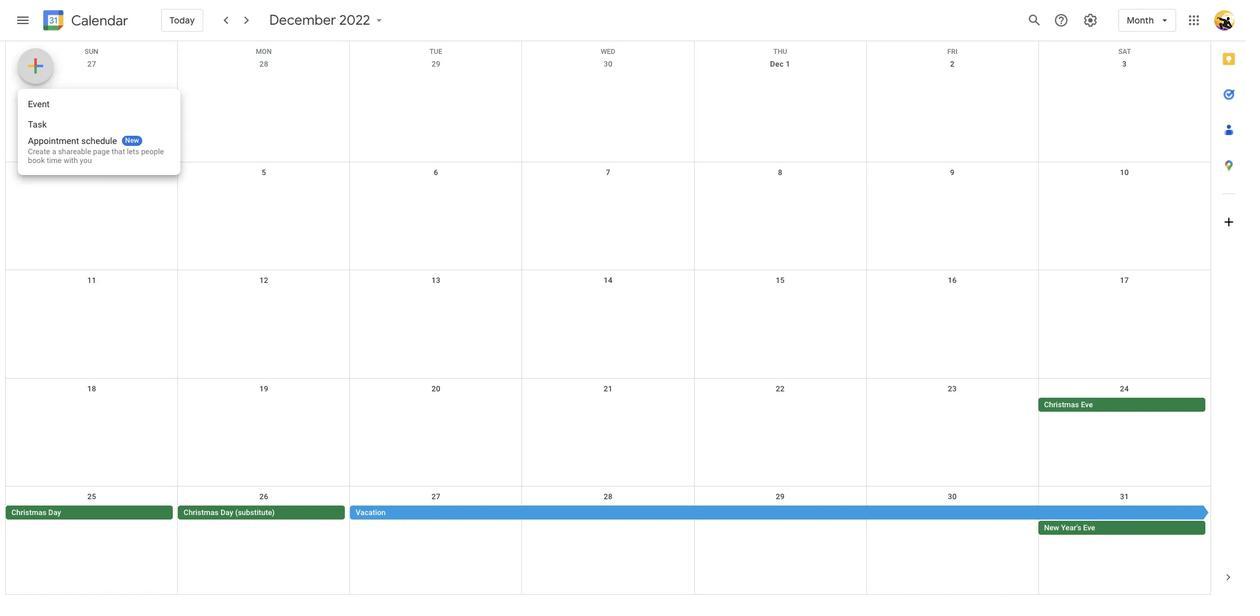 Task type: describe. For each thing, give the bounding box(es) containing it.
create
[[28, 147, 50, 156]]

19
[[259, 385, 268, 394]]

time
[[47, 156, 62, 165]]

2022
[[339, 11, 370, 29]]

row containing 11
[[6, 271, 1211, 379]]

main drawer image
[[15, 13, 30, 28]]

book
[[28, 156, 45, 165]]

task
[[28, 119, 47, 130]]

5
[[262, 168, 266, 177]]

0 vertical spatial 30
[[604, 60, 613, 69]]

christmas eve
[[1044, 401, 1093, 410]]

christmas day button
[[6, 507, 173, 521]]

row containing 27
[[6, 54, 1211, 162]]

23
[[948, 385, 957, 394]]

fri
[[948, 48, 958, 56]]

vacation button
[[350, 507, 1211, 521]]

event
[[28, 99, 50, 109]]

20
[[432, 385, 441, 394]]

christmas eve button
[[1039, 398, 1206, 412]]

vacation
[[356, 509, 386, 518]]

1 vertical spatial 27
[[432, 493, 441, 502]]

wed
[[601, 48, 616, 56]]

new year's eve button
[[1039, 522, 1206, 536]]

christmas for christmas eve
[[1044, 401, 1079, 410]]

4
[[90, 168, 94, 177]]

10
[[1120, 168, 1129, 177]]

christmas day (substitute)
[[184, 509, 275, 518]]

settings menu image
[[1083, 13, 1099, 28]]

christmas for christmas day
[[11, 509, 46, 518]]

year's
[[1061, 524, 1082, 533]]

schedule
[[81, 136, 117, 146]]

18
[[87, 385, 96, 394]]

12
[[259, 276, 268, 285]]

9
[[950, 168, 955, 177]]

13
[[432, 276, 441, 285]]

0 horizontal spatial 29
[[432, 60, 441, 69]]

christmas day (substitute) button
[[178, 507, 345, 521]]

page
[[93, 147, 110, 156]]

1
[[786, 60, 791, 69]]

with
[[64, 156, 78, 165]]

day for christmas day (substitute)
[[221, 509, 233, 518]]

lets
[[127, 147, 139, 156]]

december 2022 button
[[264, 11, 390, 29]]

dec 1
[[770, 60, 791, 69]]

support image
[[1054, 13, 1069, 28]]

(substitute)
[[235, 509, 275, 518]]

24
[[1120, 385, 1129, 394]]

month button
[[1119, 5, 1177, 36]]

appointment
[[28, 136, 79, 146]]

3
[[1123, 60, 1127, 69]]

sun
[[85, 48, 98, 56]]

new for new year's eve
[[1044, 524, 1060, 533]]

christmas for christmas day (substitute)
[[184, 509, 219, 518]]



Task type: locate. For each thing, give the bounding box(es) containing it.
0 horizontal spatial 27
[[87, 60, 96, 69]]

1 horizontal spatial christmas
[[184, 509, 219, 518]]

31
[[1120, 493, 1129, 502]]

0 horizontal spatial 30
[[604, 60, 613, 69]]

thu
[[774, 48, 787, 56]]

1 horizontal spatial new
[[1044, 524, 1060, 533]]

christmas day
[[11, 509, 61, 518]]

11
[[87, 276, 96, 285]]

0 vertical spatial 29
[[432, 60, 441, 69]]

new left year's on the bottom of the page
[[1044, 524, 1060, 533]]

1 day from the left
[[48, 509, 61, 518]]

new up lets
[[125, 137, 139, 145]]

1 horizontal spatial day
[[221, 509, 233, 518]]

christmas
[[1044, 401, 1079, 410], [11, 509, 46, 518], [184, 509, 219, 518]]

15
[[776, 276, 785, 285]]

shareable
[[58, 147, 91, 156]]

dec
[[770, 60, 784, 69]]

day inside 'button'
[[221, 509, 233, 518]]

1 horizontal spatial 29
[[776, 493, 785, 502]]

mon
[[256, 48, 272, 56]]

sat
[[1119, 48, 1131, 56]]

grid containing 27
[[5, 41, 1211, 596]]

1 row from the top
[[6, 41, 1211, 56]]

2 horizontal spatial christmas
[[1044, 401, 1079, 410]]

1 horizontal spatial 30
[[948, 493, 957, 502]]

3 row from the top
[[6, 162, 1211, 271]]

new inside button
[[1044, 524, 1060, 533]]

7
[[606, 168, 611, 177]]

16
[[948, 276, 957, 285]]

0 horizontal spatial new
[[125, 137, 139, 145]]

new for new
[[125, 137, 139, 145]]

tab list
[[1212, 41, 1246, 560]]

2 day from the left
[[221, 509, 233, 518]]

month
[[1127, 15, 1154, 26]]

december
[[269, 11, 336, 29]]

row containing 25
[[6, 488, 1211, 596]]

2
[[950, 60, 955, 69]]

25
[[87, 493, 96, 502]]

29
[[432, 60, 441, 69], [776, 493, 785, 502]]

day for christmas day
[[48, 509, 61, 518]]

row containing sun
[[6, 41, 1211, 56]]

today
[[170, 15, 195, 26]]

1 horizontal spatial 27
[[432, 493, 441, 502]]

29 up vacation "button" at the bottom of page
[[776, 493, 785, 502]]

calendar element
[[41, 8, 128, 36]]

eve
[[1081, 401, 1093, 410], [1084, 524, 1096, 533]]

8
[[778, 168, 783, 177]]

calendar
[[71, 12, 128, 30]]

a
[[52, 147, 56, 156]]

29 down tue
[[432, 60, 441, 69]]

0 horizontal spatial 28
[[259, 60, 268, 69]]

6
[[434, 168, 438, 177]]

new
[[125, 137, 139, 145], [1044, 524, 1060, 533]]

people
[[141, 147, 164, 156]]

2 row from the top
[[6, 54, 1211, 162]]

december 2022
[[269, 11, 370, 29]]

1 horizontal spatial 28
[[604, 493, 613, 502]]

0 horizontal spatial day
[[48, 509, 61, 518]]

21
[[604, 385, 613, 394]]

calendar heading
[[69, 12, 128, 30]]

christmas inside 'button'
[[184, 509, 219, 518]]

26
[[259, 493, 268, 502]]

1 vertical spatial 30
[[948, 493, 957, 502]]

1 vertical spatial eve
[[1084, 524, 1096, 533]]

new year's eve
[[1044, 524, 1096, 533]]

day
[[48, 509, 61, 518], [221, 509, 233, 518]]

27
[[87, 60, 96, 69], [432, 493, 441, 502]]

row containing 4
[[6, 162, 1211, 271]]

0 vertical spatial 28
[[259, 60, 268, 69]]

0 vertical spatial 27
[[87, 60, 96, 69]]

row
[[6, 41, 1211, 56], [6, 54, 1211, 162], [6, 162, 1211, 271], [6, 271, 1211, 379], [6, 379, 1211, 488], [6, 488, 1211, 596]]

day inside button
[[48, 509, 61, 518]]

tue
[[430, 48, 442, 56]]

28
[[259, 60, 268, 69], [604, 493, 613, 502]]

30
[[604, 60, 613, 69], [948, 493, 957, 502]]

today button
[[161, 5, 203, 36]]

5 row from the top
[[6, 379, 1211, 488]]

1 vertical spatial new
[[1044, 524, 1060, 533]]

1 vertical spatial 29
[[776, 493, 785, 502]]

22
[[776, 385, 785, 394]]

0 horizontal spatial christmas
[[11, 509, 46, 518]]

1 vertical spatial 28
[[604, 493, 613, 502]]

grid
[[5, 41, 1211, 596]]

that
[[112, 147, 125, 156]]

cell
[[6, 398, 178, 413], [178, 398, 350, 413], [350, 398, 522, 413], [694, 398, 867, 413], [867, 398, 1039, 413], [522, 507, 694, 537], [694, 507, 867, 537], [867, 507, 1039, 537]]

row containing 18
[[6, 379, 1211, 488]]

you
[[80, 156, 92, 165]]

0 vertical spatial new
[[125, 137, 139, 145]]

create a shareable page that lets people book time with you
[[28, 147, 164, 165]]

14
[[604, 276, 613, 285]]

0 vertical spatial eve
[[1081, 401, 1093, 410]]

6 row from the top
[[6, 488, 1211, 596]]

17
[[1120, 276, 1129, 285]]

4 row from the top
[[6, 271, 1211, 379]]

appointment schedule
[[28, 136, 117, 146]]



Task type: vqa. For each thing, say whether or not it's contained in the screenshot.


